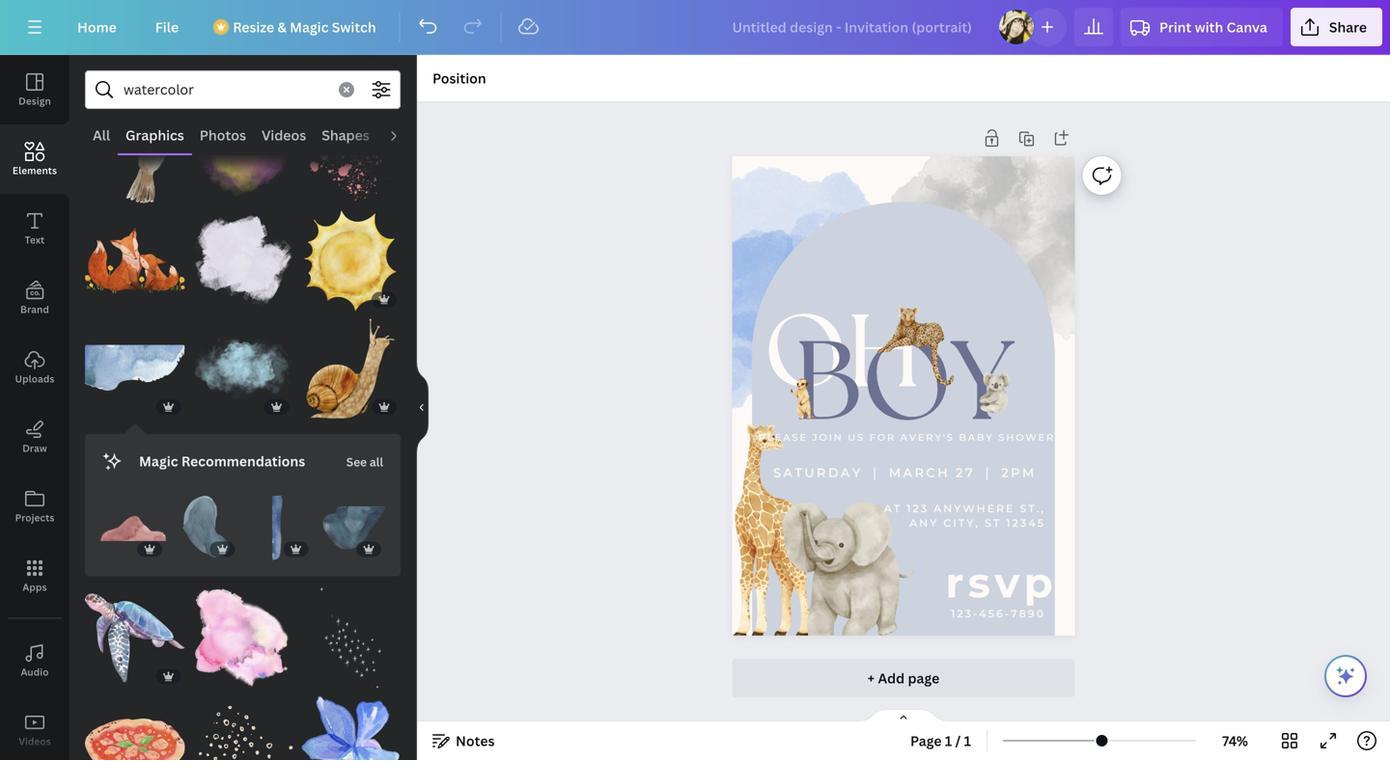 Task type: locate. For each thing, give the bounding box(es) containing it.
see all
[[346, 454, 383, 470]]

1 right /
[[964, 732, 972, 751]]

side panel tab list
[[0, 55, 70, 761]]

notes button
[[425, 726, 503, 757]]

watercolor decorative flower illustration image
[[301, 697, 401, 761]]

1 vertical spatial videos
[[19, 736, 51, 749]]

draw button
[[0, 403, 70, 472]]

1 horizontal spatial audio
[[385, 126, 424, 144]]

1 vertical spatial magic
[[139, 452, 178, 471]]

videos
[[262, 126, 306, 144], [19, 736, 51, 749]]

magic inside button
[[290, 18, 329, 36]]

add
[[878, 670, 905, 688]]

please join us for avery's baby shower
[[759, 432, 1056, 444]]

1 horizontal spatial videos button
[[254, 117, 314, 154]]

photos
[[200, 126, 246, 144]]

magic right &
[[290, 18, 329, 36]]

videos button
[[254, 117, 314, 154], [0, 696, 70, 761]]

abstract watercolor shape illustration image
[[85, 319, 185, 419], [100, 496, 166, 562], [174, 496, 239, 562], [247, 496, 312, 562], [320, 496, 385, 562]]

audio button
[[377, 117, 432, 154], [0, 627, 70, 696]]

all
[[93, 126, 110, 144]]

1 vertical spatial abstract watercolor brushstroke element image
[[193, 697, 293, 761]]

abstract watercolor brushstroke element image down abstract watercolor paint illustration image
[[193, 697, 293, 761]]

0 horizontal spatial │
[[869, 465, 883, 481]]

all
[[370, 454, 383, 470]]

abstract watercolor brush stokes illustration image
[[193, 211, 293, 311]]

1
[[945, 732, 952, 751], [964, 732, 972, 751]]

audio button down apps
[[0, 627, 70, 696]]

notes
[[456, 732, 495, 751]]

1 left /
[[945, 732, 952, 751]]

123-456-7890
[[951, 608, 1046, 620]]

1 vertical spatial videos button
[[0, 696, 70, 761]]

│
[[869, 465, 883, 481], [981, 465, 996, 481]]

pink yellow watercolor stain image
[[193, 103, 293, 203]]

resize & magic switch button
[[202, 8, 392, 46]]

switch
[[332, 18, 376, 36]]

boy
[[794, 319, 1013, 445]]

rsvp
[[946, 557, 1057, 609]]

watercolor snail image
[[301, 319, 401, 419]]

draw
[[22, 442, 47, 455]]

1 horizontal spatial abstract watercolor brushstroke element image
[[301, 589, 401, 689]]

abstract watercolor brushstroke element image
[[301, 589, 401, 689], [193, 697, 293, 761]]

avery's
[[901, 432, 955, 444]]

1 horizontal spatial 1
[[964, 732, 972, 751]]

recommendations
[[181, 452, 305, 471]]

elements button
[[0, 125, 70, 194]]

watercolor baby & parent animals fox image
[[85, 211, 185, 311]]

st.,
[[1020, 503, 1046, 515]]

+ add page button
[[732, 660, 1075, 698]]

with
[[1195, 18, 1224, 36]]

+ add page
[[868, 670, 940, 688]]

magic left recommendations
[[139, 452, 178, 471]]

hide image
[[416, 362, 429, 454]]

7890
[[1011, 608, 1046, 620]]

design
[[18, 95, 51, 108]]

at 123 anywhere st., any city, st 12345
[[884, 503, 1046, 530]]

0 vertical spatial audio
[[385, 126, 424, 144]]

audio
[[385, 126, 424, 144], [21, 666, 49, 679]]

design button
[[0, 55, 70, 125]]

group
[[85, 103, 185, 203], [193, 103, 293, 203], [301, 103, 401, 203], [301, 200, 401, 311], [85, 211, 185, 311], [193, 211, 293, 311], [301, 307, 401, 419], [85, 319, 185, 419], [193, 319, 293, 419], [174, 485, 239, 562], [320, 485, 385, 562], [100, 496, 166, 562], [247, 496, 312, 562], [85, 589, 185, 689], [193, 589, 293, 689], [301, 589, 401, 689], [85, 685, 185, 761], [301, 685, 401, 761], [193, 697, 293, 761]]

0 horizontal spatial videos button
[[0, 696, 70, 761]]

0 horizontal spatial 1
[[945, 732, 952, 751]]

/
[[956, 732, 961, 751]]

audio down apps
[[21, 666, 49, 679]]

resize & magic switch
[[233, 18, 376, 36]]

1 horizontal spatial │
[[981, 465, 996, 481]]

audio right shapes "button" on the left of page
[[385, 126, 424, 144]]

videos inside side panel tab list
[[19, 736, 51, 749]]

0 vertical spatial abstract watercolor brushstroke element image
[[301, 589, 401, 689]]

+
[[868, 670, 875, 688]]

0 horizontal spatial audio
[[21, 666, 49, 679]]

brand button
[[0, 264, 70, 333]]

abstract watercolor brushstroke element image up watercolor decorative flower illustration image
[[301, 589, 401, 689]]

0 vertical spatial videos
[[262, 126, 306, 144]]

apps button
[[0, 542, 70, 611]]

0 horizontal spatial videos
[[19, 736, 51, 749]]

any
[[910, 517, 939, 530]]

0 vertical spatial audio button
[[377, 117, 432, 154]]

audio button right shapes
[[377, 117, 432, 154]]

saturday │ march 27 │ 2pm
[[773, 465, 1037, 481]]

1 │ from the left
[[869, 465, 883, 481]]

0 horizontal spatial abstract watercolor brushstroke element image
[[193, 697, 293, 761]]

1 horizontal spatial audio button
[[377, 117, 432, 154]]

1 vertical spatial audio
[[21, 666, 49, 679]]

│ right 27
[[981, 465, 996, 481]]

magic
[[290, 18, 329, 36], [139, 452, 178, 471]]

shapes
[[322, 126, 370, 144]]

0 vertical spatial videos button
[[254, 117, 314, 154]]

oh
[[764, 295, 921, 411]]

watercolor sun image
[[301, 211, 401, 311]]

0 vertical spatial magic
[[290, 18, 329, 36]]

watercolor sparrow illustration image
[[85, 103, 185, 203]]

position
[[433, 69, 486, 87]]

pink watercolor stain image
[[301, 103, 401, 203]]

brand
[[20, 303, 49, 316]]

456-
[[979, 608, 1011, 620]]

74% button
[[1204, 726, 1267, 757]]

1 horizontal spatial videos
[[262, 126, 306, 144]]

see
[[346, 454, 367, 470]]

us
[[848, 432, 865, 444]]

│ down the for
[[869, 465, 883, 481]]

1 vertical spatial audio button
[[0, 627, 70, 696]]

uploads
[[15, 373, 55, 386]]

0 horizontal spatial magic
[[139, 452, 178, 471]]

graphics button
[[118, 117, 192, 154]]

elements
[[12, 164, 57, 177]]

1 horizontal spatial magic
[[290, 18, 329, 36]]

123-
[[951, 608, 979, 620]]

file
[[155, 18, 179, 36]]

&
[[278, 18, 287, 36]]

share button
[[1291, 8, 1383, 46]]

74%
[[1223, 732, 1249, 751]]



Task type: vqa. For each thing, say whether or not it's contained in the screenshot.
'Resize'
yes



Task type: describe. For each thing, give the bounding box(es) containing it.
page 1 / 1
[[911, 732, 972, 751]]

shapes button
[[314, 117, 377, 154]]

projects button
[[0, 472, 70, 542]]

city,
[[944, 517, 980, 530]]

saturday
[[773, 465, 863, 481]]

share
[[1330, 18, 1367, 36]]

print with canva
[[1160, 18, 1268, 36]]

Search elements search field
[[124, 71, 327, 108]]

please
[[759, 432, 808, 444]]

canva
[[1227, 18, 1268, 36]]

1 1 from the left
[[945, 732, 952, 751]]

text button
[[0, 194, 70, 264]]

27
[[956, 465, 975, 481]]

projects
[[15, 512, 54, 525]]

2pm
[[1002, 465, 1037, 481]]

st
[[985, 517, 1002, 530]]

resize
[[233, 18, 274, 36]]

graphics
[[126, 126, 184, 144]]

page
[[911, 732, 942, 751]]

apps
[[23, 581, 47, 594]]

main menu bar
[[0, 0, 1391, 55]]

home link
[[62, 8, 132, 46]]

for
[[870, 432, 896, 444]]

123
[[907, 503, 929, 515]]

blue watercolor cloud image
[[193, 319, 293, 419]]

2 │ from the left
[[981, 465, 996, 481]]

all button
[[85, 117, 118, 154]]

text
[[25, 234, 45, 247]]

Design title text field
[[717, 8, 990, 46]]

watercolor italian food pizza image
[[85, 697, 185, 761]]

uploads button
[[0, 333, 70, 403]]

2 1 from the left
[[964, 732, 972, 751]]

watercolor turtle illustration image
[[85, 589, 185, 689]]

see all button
[[344, 442, 385, 481]]

baby
[[959, 432, 994, 444]]

position button
[[425, 63, 494, 94]]

abstract watercolor paint illustration image
[[193, 589, 293, 689]]

page
[[908, 670, 940, 688]]

canva assistant image
[[1335, 665, 1358, 689]]

12345
[[1007, 517, 1046, 530]]

audio inside side panel tab list
[[21, 666, 49, 679]]

march
[[889, 465, 950, 481]]

photos button
[[192, 117, 254, 154]]

show pages image
[[858, 709, 950, 724]]

home
[[77, 18, 117, 36]]

magic recommendations
[[139, 452, 305, 471]]

file button
[[140, 8, 194, 46]]

print
[[1160, 18, 1192, 36]]

0 horizontal spatial audio button
[[0, 627, 70, 696]]

at
[[884, 503, 902, 515]]

anywhere
[[934, 503, 1015, 515]]

print with canva button
[[1121, 8, 1283, 46]]

shower
[[999, 432, 1056, 444]]

join
[[813, 432, 844, 444]]



